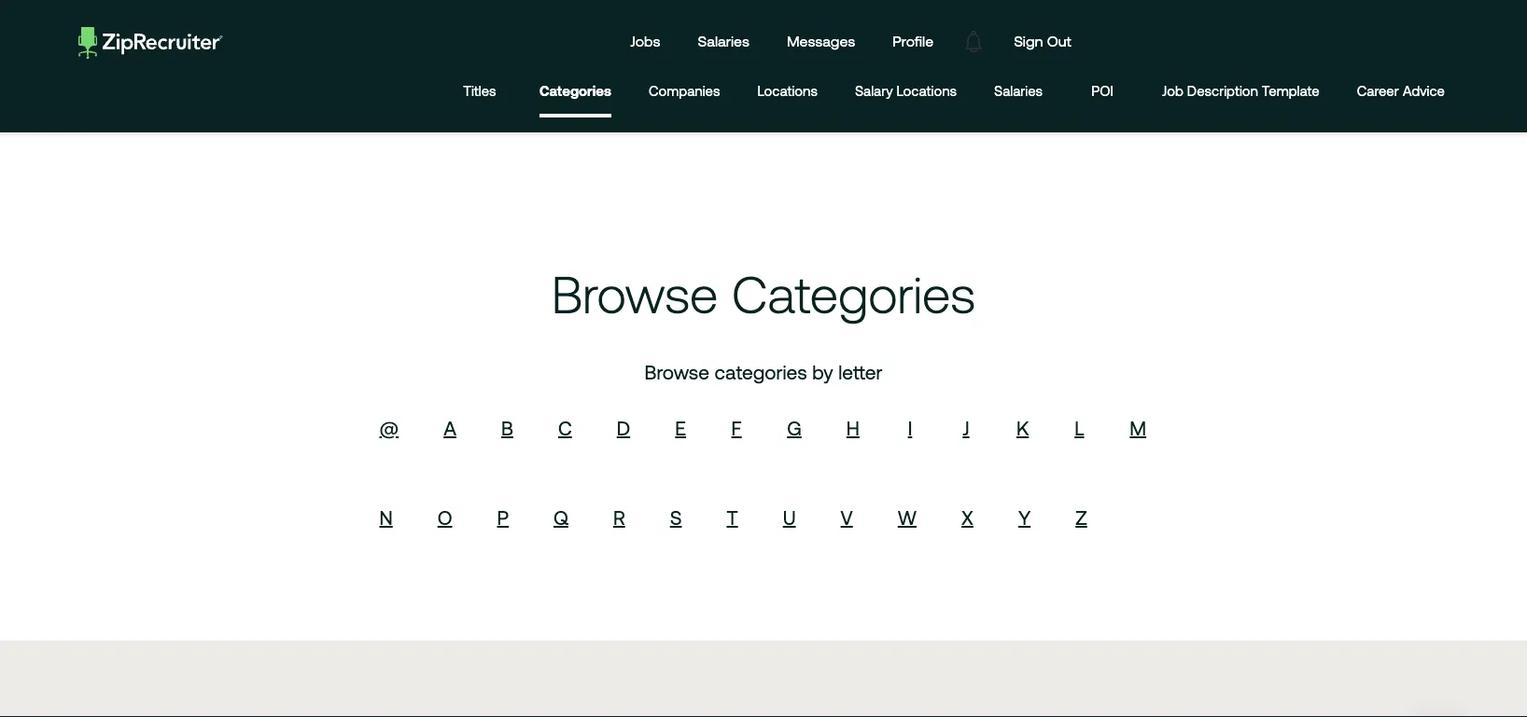 Task type: locate. For each thing, give the bounding box(es) containing it.
g
[[787, 417, 802, 440]]

jobs
[[630, 33, 661, 50]]

career
[[1357, 83, 1399, 99]]

1 horizontal spatial salaries
[[994, 83, 1043, 99]]

salary
[[855, 83, 893, 99]]

p
[[497, 507, 509, 529]]

sign
[[1014, 33, 1043, 50]]

0 vertical spatial categories
[[540, 83, 611, 99]]

t
[[727, 507, 738, 529]]

m
[[1130, 417, 1147, 440]]

locations down 'profile' link
[[897, 83, 957, 99]]

categories link
[[540, 68, 611, 114]]

k link
[[1017, 417, 1029, 440]]

salaries link down sign
[[994, 68, 1043, 117]]

by
[[813, 361, 833, 384]]

1 horizontal spatial locations
[[897, 83, 957, 99]]

0 vertical spatial salaries
[[698, 33, 750, 50]]

poi link
[[1080, 68, 1125, 117]]

d
[[617, 417, 630, 440]]

s link
[[670, 507, 682, 529]]

i
[[908, 417, 912, 440]]

q
[[554, 507, 568, 529]]

0 horizontal spatial salaries
[[698, 33, 750, 50]]

a link
[[444, 417, 456, 440]]

q link
[[554, 507, 568, 529]]

0 vertical spatial browse
[[552, 265, 718, 324]]

sign out link
[[1000, 15, 1086, 68]]

v
[[841, 507, 853, 529]]

salaries inside tabs element
[[994, 83, 1043, 99]]

h link
[[847, 417, 860, 440]]

categories
[[540, 83, 611, 99], [732, 265, 976, 324], [715, 361, 807, 384]]

advice
[[1403, 83, 1445, 99]]

locations link
[[758, 68, 818, 117]]

s
[[670, 507, 682, 529]]

y link
[[1018, 507, 1031, 529]]

o link
[[438, 507, 452, 529]]

i link
[[908, 417, 912, 440]]

1 horizontal spatial salaries link
[[994, 68, 1043, 117]]

a
[[444, 417, 456, 440]]

locations
[[758, 83, 818, 99], [897, 83, 957, 99]]

browse categories
[[552, 265, 976, 324]]

salaries up companies
[[698, 33, 750, 50]]

salary locations link
[[855, 68, 957, 117]]

titles link
[[457, 68, 502, 117]]

salaries link
[[684, 15, 764, 68], [994, 68, 1043, 117]]

0 horizontal spatial locations
[[758, 83, 818, 99]]

z link
[[1076, 507, 1087, 529]]

salaries link up companies
[[684, 15, 764, 68]]

salaries down sign
[[994, 83, 1043, 99]]

salaries inside the main 'element'
[[698, 33, 750, 50]]

jobs link
[[616, 15, 675, 68]]

browse categories by letter
[[645, 361, 883, 384]]

1 vertical spatial salaries
[[994, 83, 1043, 99]]

1 vertical spatial categories
[[732, 265, 976, 324]]

profile link
[[879, 15, 948, 68]]

browse
[[552, 265, 718, 324], [645, 361, 710, 384]]

j link
[[963, 417, 970, 440]]

u link
[[783, 507, 796, 529]]

categories for browse categories
[[732, 265, 976, 324]]

x link
[[962, 507, 974, 529]]

1 vertical spatial browse
[[645, 361, 710, 384]]

2 vertical spatial categories
[[715, 361, 807, 384]]

sign out
[[1014, 33, 1072, 50]]

0 horizontal spatial salaries link
[[684, 15, 764, 68]]

t link
[[727, 507, 738, 529]]

categories inside tabs element
[[540, 83, 611, 99]]

companies
[[649, 83, 720, 99]]

letter
[[839, 361, 883, 384]]

d link
[[617, 417, 630, 440]]

salaries
[[698, 33, 750, 50], [994, 83, 1043, 99]]

locations down the main 'element'
[[758, 83, 818, 99]]



Task type: describe. For each thing, give the bounding box(es) containing it.
2 locations from the left
[[897, 83, 957, 99]]

tabs element
[[457, 68, 1464, 117]]

template
[[1262, 83, 1320, 99]]

career advice link
[[1357, 68, 1445, 117]]

u
[[783, 507, 796, 529]]

k
[[1017, 417, 1029, 440]]

@ link
[[380, 417, 399, 440]]

r link
[[613, 507, 625, 529]]

messages
[[787, 33, 855, 50]]

y
[[1018, 507, 1031, 529]]

poi
[[1092, 83, 1114, 99]]

o
[[438, 507, 452, 529]]

n link
[[380, 507, 393, 529]]

f
[[732, 417, 742, 440]]

w
[[898, 507, 917, 529]]

h
[[847, 417, 860, 440]]

categories for browse categories by letter
[[715, 361, 807, 384]]

salary locations
[[855, 83, 957, 99]]

w link
[[898, 507, 917, 529]]

l
[[1075, 417, 1084, 440]]

x
[[962, 507, 974, 529]]

f link
[[732, 417, 742, 440]]

e
[[675, 417, 686, 440]]

e link
[[675, 417, 686, 440]]

l link
[[1075, 417, 1084, 440]]

ziprecruiter image
[[78, 27, 223, 59]]

job description template link
[[1162, 68, 1320, 117]]

out
[[1047, 33, 1072, 50]]

job description template
[[1162, 83, 1320, 99]]

g link
[[787, 417, 802, 440]]

r
[[613, 507, 625, 529]]

career advice
[[1357, 83, 1445, 99]]

z
[[1076, 507, 1087, 529]]

b
[[501, 417, 513, 440]]

j
[[963, 417, 970, 440]]

job
[[1162, 83, 1184, 99]]

@
[[380, 417, 399, 440]]

main element
[[63, 15, 1464, 68]]

profile
[[893, 33, 934, 50]]

browse for browse categories
[[552, 265, 718, 324]]

p link
[[497, 507, 509, 529]]

c link
[[558, 417, 572, 440]]

c
[[558, 417, 572, 440]]

notifications image
[[952, 20, 995, 63]]

description
[[1187, 83, 1258, 99]]

browse for browse categories by letter
[[645, 361, 710, 384]]

messages link
[[773, 15, 869, 68]]

1 locations from the left
[[758, 83, 818, 99]]

n
[[380, 507, 393, 529]]

m link
[[1130, 417, 1147, 440]]

companies link
[[649, 68, 720, 117]]

b link
[[501, 417, 513, 440]]

titles
[[463, 83, 496, 99]]

v link
[[841, 507, 853, 529]]



Task type: vqa. For each thing, say whether or not it's contained in the screenshot.
WITHIN 10 DAYS
no



